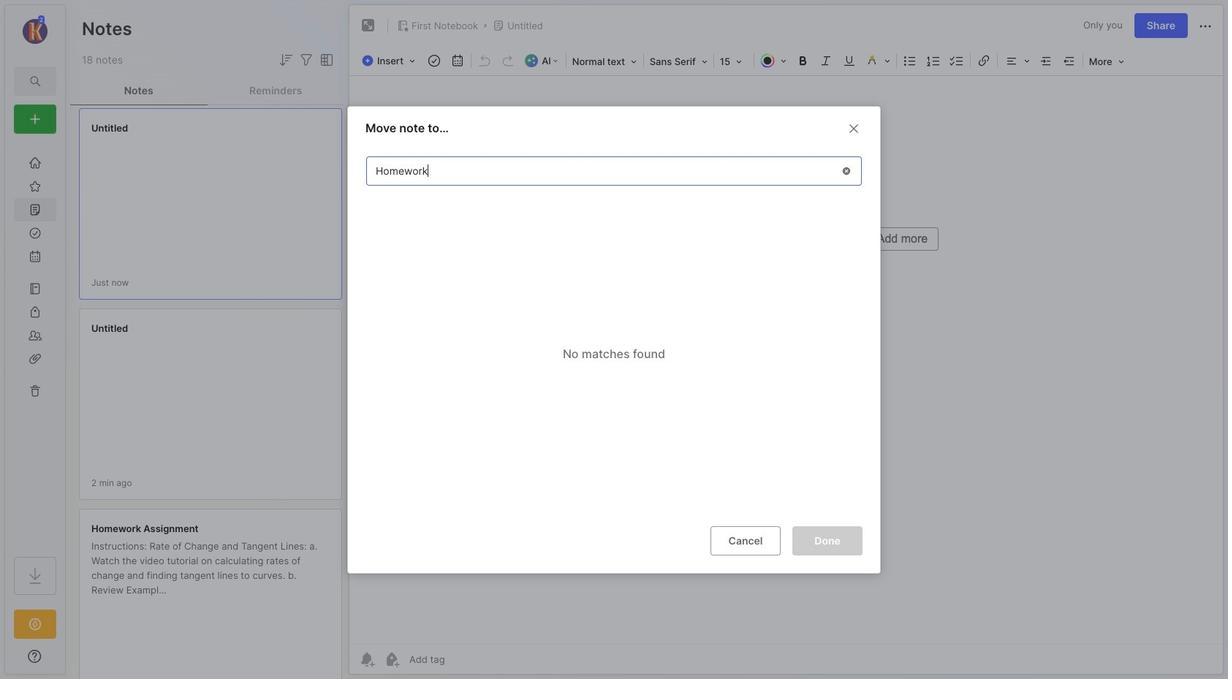 Task type: locate. For each thing, give the bounding box(es) containing it.
italic image
[[816, 50, 836, 71]]

bulleted list image
[[900, 50, 920, 71]]

add a reminder image
[[358, 651, 376, 668]]

main element
[[0, 0, 70, 679]]

add tag image
[[383, 651, 401, 668]]

bold image
[[792, 50, 813, 71]]

Find a location field
[[359, 149, 869, 514]]

tab list
[[70, 76, 344, 105]]

more image
[[1085, 51, 1129, 70]]

outdent image
[[1059, 50, 1080, 71]]

tree inside 'main' element
[[5, 143, 65, 544]]

insert image
[[358, 51, 423, 70]]

home image
[[28, 156, 42, 170]]

alignment image
[[999, 50, 1034, 71]]

task image
[[424, 50, 445, 71]]

highlight image
[[861, 50, 895, 71]]

tree
[[5, 143, 65, 544]]

font color image
[[756, 50, 791, 71]]



Task type: vqa. For each thing, say whether or not it's contained in the screenshot.
Insert image
yes



Task type: describe. For each thing, give the bounding box(es) containing it.
checklist image
[[947, 50, 967, 71]]

Note Editor text field
[[350, 75, 1223, 644]]

expand note image
[[360, 17, 377, 34]]

font size image
[[716, 51, 752, 70]]

font family image
[[645, 51, 712, 70]]

insert link image
[[974, 50, 994, 71]]

indent image
[[1036, 50, 1056, 71]]

numbered list image
[[923, 50, 944, 71]]

upgrade image
[[26, 616, 44, 633]]

heading level image
[[568, 51, 642, 70]]

edit search image
[[26, 72, 44, 90]]

note window element
[[349, 4, 1224, 675]]

underline image
[[839, 50, 860, 71]]

calendar event image
[[448, 50, 468, 71]]

close image
[[845, 119, 863, 137]]

Find a location… text field
[[367, 158, 832, 183]]



